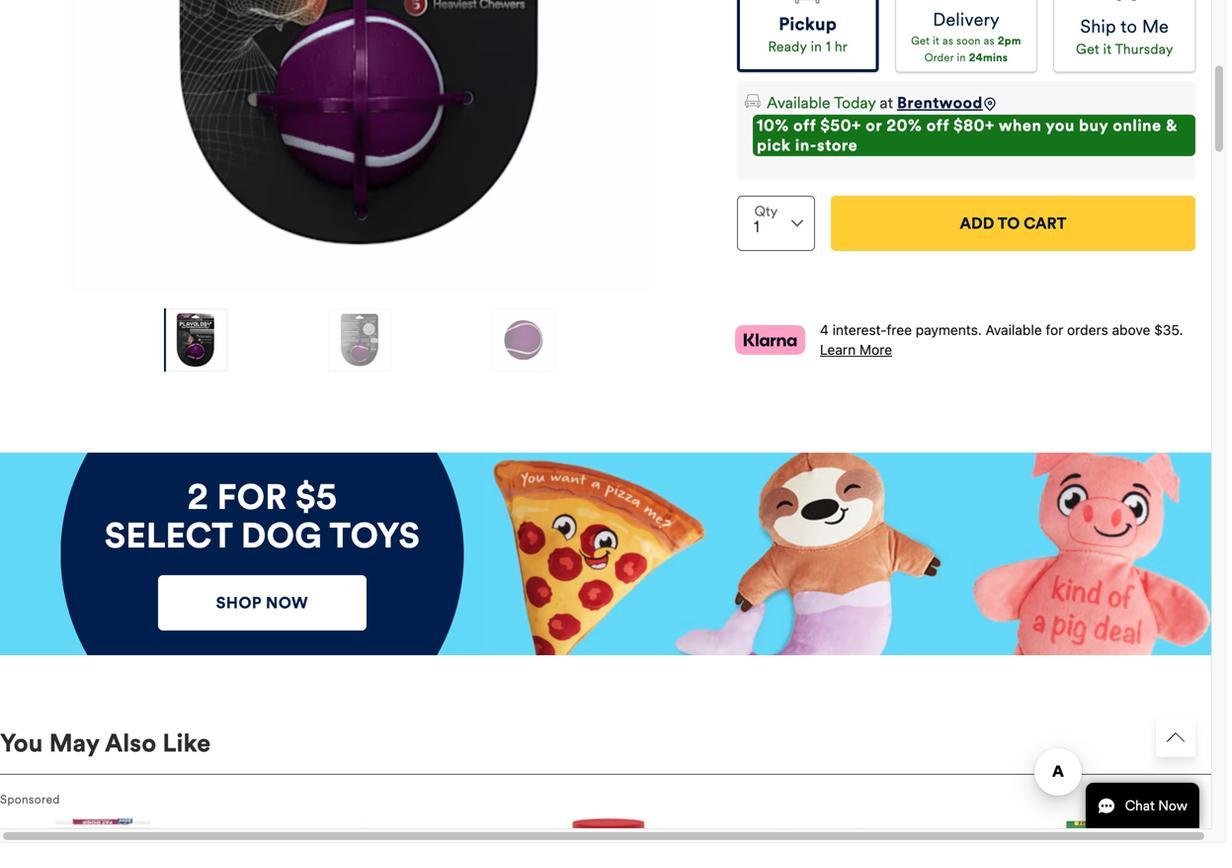Task type: describe. For each thing, give the bounding box(es) containing it.
ship
[[1081, 16, 1117, 38]]

you
[[0, 728, 43, 759]]

2 off from the left
[[927, 115, 949, 135]]

brentwood button
[[897, 91, 983, 114]]

osm klarna title image
[[735, 325, 806, 355]]

1 as from the left
[[943, 34, 954, 48]]

option group containing delivery
[[737, 0, 1196, 72]]

you
[[1046, 115, 1075, 135]]

shop now
[[216, 593, 309, 613]]

interest-
[[833, 322, 887, 338]]

when
[[999, 115, 1042, 135]]

in inside pickup ready in 1 hr
[[811, 38, 822, 55]]

4 interest-free payments. available for orders above $35. learn more
[[820, 322, 1184, 358]]

available inside 4 interest-free payments. available for orders above $35. learn more
[[986, 322, 1042, 338]]

hr
[[835, 38, 848, 55]]

orders
[[1068, 322, 1109, 338]]

1 off from the left
[[794, 115, 816, 135]]

$80+
[[954, 115, 995, 135]]

me
[[1142, 16, 1169, 38]]

store
[[817, 135, 858, 155]]

ship to me get it thursday
[[1076, 16, 1174, 58]]

for
[[217, 476, 287, 518]]

dog
[[241, 515, 322, 557]]

&
[[1166, 115, 1178, 135]]

may
[[49, 728, 99, 759]]

you may also like
[[0, 728, 211, 759]]

1
[[826, 38, 831, 55]]

learn
[[820, 342, 856, 358]]

more
[[860, 342, 893, 358]]

soon
[[957, 34, 981, 48]]

in inside delivery get it as soon as 2pm order in 24mins
[[957, 51, 966, 64]]

it inside delivery get it as soon as 2pm order in 24mins
[[933, 34, 940, 48]]

pickup
[[779, 13, 837, 35]]

select
[[104, 515, 233, 557]]

playology squeaky bacon scent chew ball dog toy, medium - thumbnail-1 image
[[165, 309, 226, 372]]

delivery-method-Pickup-Ready in 1 hr radio
[[737, 0, 879, 72]]

2pm
[[998, 34, 1022, 48]]

icon pickup store image for available today
[[745, 92, 761, 110]]

playology squeaky bacon scent chew ball dog toy, medium - carousel image #1 image
[[46, 0, 675, 293]]

to
[[998, 214, 1020, 233]]

in-
[[796, 135, 817, 155]]

cart
[[1024, 214, 1067, 233]]

4
[[820, 322, 829, 338]]

0 vertical spatial available
[[767, 93, 831, 112]]

delivery get it as soon as 2pm order in 24mins
[[912, 9, 1022, 64]]

icon pickup store image for pickup
[[793, 0, 823, 4]]

at
[[880, 93, 893, 112]]



Task type: vqa. For each thing, say whether or not it's contained in the screenshot.
in to the left
yes



Task type: locate. For each thing, give the bounding box(es) containing it.
get inside delivery get it as soon as 2pm order in 24mins
[[912, 34, 930, 48]]

get up the order
[[912, 34, 930, 48]]

1 vertical spatial icon pickup store image
[[745, 92, 761, 110]]

shop now link
[[158, 575, 367, 631]]

available today at brentwood
[[767, 93, 983, 112]]

1 horizontal spatial off
[[927, 115, 949, 135]]

order
[[925, 51, 954, 64]]

1 horizontal spatial get
[[1076, 41, 1100, 58]]

it
[[933, 34, 940, 48], [1104, 41, 1112, 58]]

in down soon
[[957, 51, 966, 64]]

0 vertical spatial icon pickup store image
[[793, 0, 823, 4]]

pick
[[757, 135, 791, 155]]

0 horizontal spatial as
[[943, 34, 954, 48]]

thursday
[[1115, 41, 1174, 58]]

as
[[943, 34, 954, 48], [984, 34, 995, 48]]

to
[[1121, 16, 1138, 38]]

icon pickup store image up '10%'
[[745, 92, 761, 110]]

20%
[[887, 115, 922, 135]]

now
[[266, 593, 309, 613]]

get inside ship to me get it thursday
[[1076, 41, 1100, 58]]

delivery-method-Ship to Me-Get it Thursday radio
[[1054, 0, 1196, 72]]

off down brentwood 'button'
[[927, 115, 949, 135]]

10%
[[757, 115, 789, 135]]

styled arrow button link
[[1156, 718, 1196, 757]]

in left 1
[[811, 38, 822, 55]]

icon carat down image
[[792, 220, 804, 227]]

off
[[794, 115, 816, 135], [927, 115, 949, 135]]

as up the order
[[943, 34, 954, 48]]

today
[[834, 93, 876, 112]]

0 horizontal spatial in
[[811, 38, 822, 55]]

as up '24mins'
[[984, 34, 995, 48]]

icon pickup store image inside delivery-method-pickup-ready in 1 hr radio
[[793, 0, 823, 4]]

icon delivery pin image
[[983, 97, 997, 111]]

shop
[[216, 593, 262, 613]]

also
[[105, 728, 157, 759]]

add to cart
[[960, 214, 1067, 233]]

1 horizontal spatial in
[[957, 51, 966, 64]]

option group
[[737, 0, 1196, 72]]

like
[[163, 728, 211, 759]]

payments.
[[916, 322, 982, 338]]

1 horizontal spatial as
[[984, 34, 995, 48]]

off right '10%'
[[794, 115, 816, 135]]

playology squeaky bacon scent chew ball dog toy, medium - thumbnail-2 image
[[329, 309, 390, 372]]

get down ship
[[1076, 41, 1100, 58]]

2
[[187, 476, 209, 518]]

sponsored
[[0, 792, 60, 807]]

available left 'for'
[[986, 322, 1042, 338]]

0 horizontal spatial icon pickup store image
[[745, 92, 761, 110]]

icon pickup store image up pickup
[[793, 0, 823, 4]]

1 vertical spatial available
[[986, 322, 1042, 338]]

24mins
[[969, 51, 1008, 64]]

it down ship
[[1104, 41, 1112, 58]]

above
[[1112, 322, 1151, 338]]

delivery-method-Delivery-[object Object] radio
[[896, 0, 1037, 72]]

or
[[866, 115, 882, 135]]

playology squeaky bacon scent chew ball dog toy, medium - thumbnail-3 image
[[493, 309, 554, 372]]

0 horizontal spatial get
[[912, 34, 930, 48]]

get
[[912, 34, 930, 48], [1076, 41, 1100, 58]]

2 for $5 select dog toys
[[104, 476, 420, 557]]

$50+
[[821, 115, 862, 135]]

2 as from the left
[[984, 34, 995, 48]]

$5
[[296, 476, 337, 518]]

1 horizontal spatial icon pickup store image
[[793, 0, 823, 4]]

0 horizontal spatial it
[[933, 34, 940, 48]]

free
[[887, 322, 912, 338]]

in
[[811, 38, 822, 55], [957, 51, 966, 64]]

10% off $50+ or 20% off $80+ when you buy online & pick in-store
[[757, 115, 1178, 155]]

it inside ship to me get it thursday
[[1104, 41, 1112, 58]]

for
[[1046, 322, 1064, 338]]

it up the order
[[933, 34, 940, 48]]

scroll to top image
[[1167, 728, 1185, 746]]

pickup ready in 1 hr
[[768, 13, 848, 55]]

$35.
[[1155, 322, 1184, 338]]

1 horizontal spatial it
[[1104, 41, 1112, 58]]

add
[[960, 214, 995, 233]]

online
[[1113, 115, 1162, 135]]

ready
[[768, 38, 807, 55]]

delivery
[[933, 9, 1000, 31]]

0 horizontal spatial off
[[794, 115, 816, 135]]

add to cart button
[[831, 196, 1196, 251]]

learn more button
[[820, 342, 893, 358]]

brentwood
[[897, 93, 983, 112]]

toys
[[330, 515, 420, 557]]

available up '10%'
[[767, 93, 831, 112]]

1 horizontal spatial available
[[986, 322, 1042, 338]]

0 horizontal spatial available
[[767, 93, 831, 112]]

icon pickup store image
[[793, 0, 823, 4], [745, 92, 761, 110]]

available
[[767, 93, 831, 112], [986, 322, 1042, 338]]

buy
[[1080, 115, 1109, 135]]



